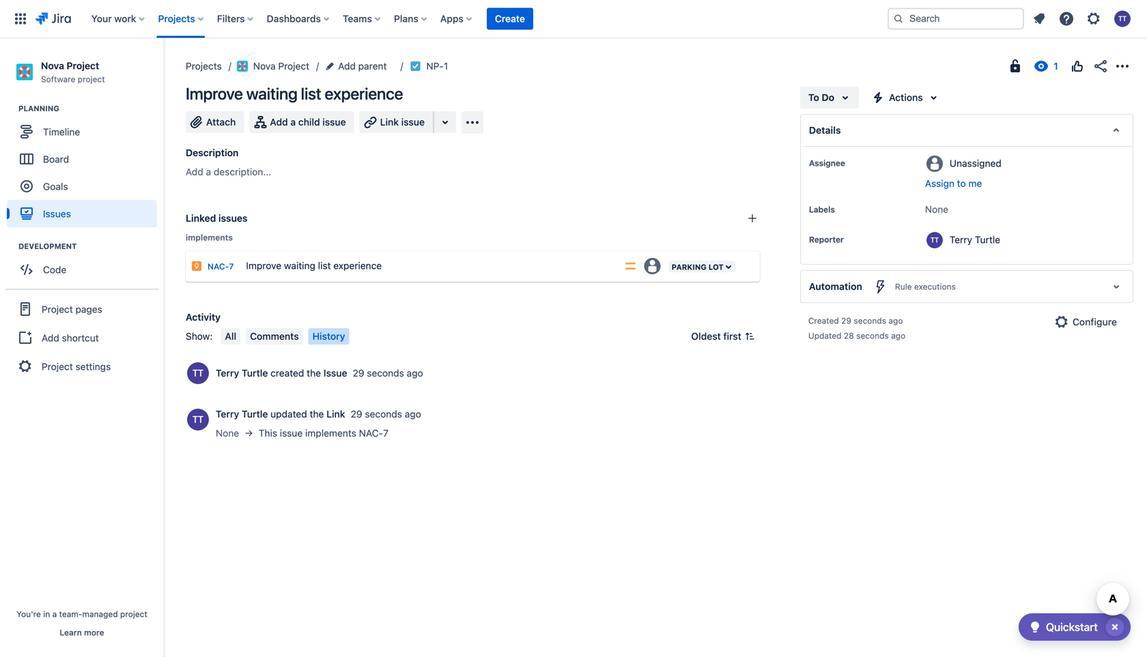 Task type: vqa. For each thing, say whether or not it's contained in the screenshot.
You're in a team-managed project in the left bottom of the page
yes



Task type: describe. For each thing, give the bounding box(es) containing it.
project up add shortcut
[[42, 304, 73, 315]]

more information about this user image
[[927, 232, 943, 249]]

activity
[[186, 312, 221, 323]]

1 vertical spatial none
[[216, 428, 239, 439]]

project inside nova project software project
[[67, 60, 99, 71]]

you're
[[16, 610, 41, 620]]

code group
[[7, 241, 163, 288]]

attach
[[206, 116, 236, 128]]

0 vertical spatial list
[[301, 84, 321, 103]]

issue type: idea image
[[191, 261, 202, 272]]

managed
[[82, 610, 118, 620]]

create
[[495, 13, 525, 24]]

goal image
[[20, 181, 33, 193]]

terry turtle created the issue 29 seconds ago
[[216, 368, 423, 379]]

this issue implements nac-7
[[259, 428, 389, 439]]

to
[[958, 178, 967, 189]]

Search field
[[888, 8, 1025, 30]]

1 vertical spatial project
[[120, 610, 147, 620]]

add app image
[[465, 114, 481, 131]]

pages
[[76, 304, 102, 315]]

goals link
[[7, 173, 157, 200]]

seconds for terry turtle updated the link 29 seconds ago
[[365, 409, 402, 420]]

apps
[[441, 13, 464, 24]]

your work
[[91, 13, 136, 24]]

np-1 link
[[427, 58, 448, 74]]

29 inside created 29 seconds ago updated 28 seconds ago
[[842, 316, 852, 326]]

filters
[[217, 13, 245, 24]]

details element
[[801, 114, 1134, 147]]

assign to me
[[926, 178, 983, 189]]

add a child issue button
[[250, 111, 354, 133]]

group containing timeline
[[7, 103, 163, 232]]

reporter
[[810, 235, 844, 245]]

project pages link
[[5, 295, 159, 325]]

your work button
[[87, 8, 150, 30]]

created
[[271, 368, 304, 379]]

attach button
[[186, 111, 244, 133]]

terry turtle button
[[216, 367, 268, 381]]

rule
[[896, 282, 913, 292]]

issue
[[324, 368, 347, 379]]

nova project
[[253, 60, 310, 72]]

np-1
[[427, 60, 448, 72]]

menu bar containing all
[[218, 329, 352, 345]]

the for created
[[307, 368, 321, 379]]

work
[[114, 13, 136, 24]]

terry for terry turtle
[[950, 234, 973, 246]]

software
[[41, 74, 75, 84]]

turtle for terry turtle updated the link 29 seconds ago
[[242, 409, 268, 420]]

2 vertical spatial a
[[52, 610, 57, 620]]

assign
[[926, 178, 955, 189]]

team-
[[59, 610, 82, 620]]

add a description...
[[186, 166, 271, 178]]

banner containing your work
[[0, 0, 1148, 38]]

labels
[[810, 205, 835, 215]]

terry for terry turtle updated the link 29 seconds ago
[[216, 409, 239, 420]]

project down add shortcut
[[42, 361, 73, 373]]

oldest first
[[692, 331, 742, 342]]

development heading
[[18, 241, 163, 252]]

1 more information about this user image from the top
[[187, 363, 209, 385]]

create button
[[487, 8, 534, 30]]

link inside button
[[380, 116, 399, 128]]

appswitcher icon image
[[12, 11, 29, 27]]

plans
[[394, 13, 419, 24]]

created
[[809, 316, 840, 326]]

nova project software project
[[41, 60, 105, 84]]

actions image
[[1115, 58, 1131, 74]]

all button
[[221, 329, 241, 345]]

comments
[[250, 331, 299, 342]]

0 vertical spatial improve
[[186, 84, 243, 103]]

add for add a child issue
[[270, 116, 288, 128]]

updated
[[809, 331, 842, 341]]

goals
[[43, 181, 68, 192]]

issues
[[43, 208, 71, 220]]

show:
[[186, 331, 213, 342]]

quickstart
[[1047, 621, 1099, 634]]

code
[[43, 264, 66, 276]]

notifications image
[[1032, 11, 1048, 27]]

add parent button
[[325, 58, 391, 74]]

1 vertical spatial experience
[[334, 260, 382, 272]]

29 for terry turtle updated the link 29 seconds ago
[[351, 409, 363, 420]]

link issue
[[380, 116, 425, 128]]

linked issues
[[186, 213, 248, 224]]

1 vertical spatial link
[[327, 409, 345, 420]]

help image
[[1059, 11, 1075, 27]]

all
[[225, 331, 236, 342]]

details
[[810, 125, 841, 136]]

1 horizontal spatial 7
[[383, 428, 389, 439]]

0 horizontal spatial implements
[[186, 233, 233, 243]]

issue for link issue
[[402, 116, 425, 128]]

primary element
[[8, 0, 877, 38]]

group containing project pages
[[5, 289, 159, 386]]

seconds for created 29 seconds ago updated 28 seconds ago
[[857, 331, 889, 341]]

description
[[186, 147, 239, 159]]

your profile and settings image
[[1115, 11, 1131, 27]]

sidebar navigation image
[[149, 55, 179, 82]]

add for add shortcut
[[42, 333, 59, 344]]

quickstart button
[[1019, 614, 1131, 642]]

dashboards button
[[263, 8, 335, 30]]

0 vertical spatial waiting
[[246, 84, 298, 103]]

settings
[[76, 361, 111, 373]]

you're in a team-managed project
[[16, 610, 147, 620]]

projects link
[[186, 58, 222, 74]]

oldest
[[692, 331, 721, 342]]

add shortcut button
[[5, 325, 159, 352]]

automation element
[[801, 271, 1134, 303]]

1 vertical spatial implements
[[305, 428, 357, 439]]

filters button
[[213, 8, 259, 30]]

dismiss quickstart image
[[1105, 617, 1127, 639]]

dashboards
[[267, 13, 321, 24]]

turtle for terry turtle
[[976, 234, 1001, 246]]

development
[[18, 242, 77, 251]]

to do button
[[801, 87, 860, 109]]

1
[[444, 60, 448, 72]]

to do
[[809, 92, 835, 103]]

1 vertical spatial improve
[[246, 260, 282, 272]]

shortcut
[[62, 333, 99, 344]]

planning heading
[[18, 103, 163, 114]]

np-
[[427, 60, 444, 72]]

history button
[[309, 329, 349, 345]]

issue inside add a child issue button
[[323, 116, 346, 128]]

child
[[298, 116, 320, 128]]

configure link
[[1049, 312, 1126, 333]]



Task type: locate. For each thing, give the bounding box(es) containing it.
nova inside nova project software project
[[41, 60, 64, 71]]

0 horizontal spatial nova
[[41, 60, 64, 71]]

description...
[[214, 166, 271, 178]]

assign to me button
[[926, 177, 1120, 191]]

learn more button
[[60, 628, 104, 639]]

history
[[313, 331, 345, 342]]

turtle for terry turtle created the issue 29 seconds ago
[[242, 368, 268, 379]]

unassigned
[[950, 158, 1002, 169]]

nac-7
[[208, 262, 234, 272]]

project settings
[[42, 361, 111, 373]]

0 horizontal spatial none
[[216, 428, 239, 439]]

1 vertical spatial a
[[206, 166, 211, 178]]

add left "child"
[[270, 116, 288, 128]]

seconds up this issue implements nac-7
[[365, 409, 402, 420]]

projects left nova project icon
[[186, 60, 222, 72]]

project
[[67, 60, 99, 71], [278, 60, 310, 72], [42, 304, 73, 315], [42, 361, 73, 373]]

seconds for terry turtle created the issue 29 seconds ago
[[367, 368, 404, 379]]

the
[[307, 368, 321, 379], [310, 409, 324, 420]]

teams button
[[339, 8, 386, 30]]

board
[[43, 154, 69, 165]]

assignee
[[810, 159, 846, 168]]

0 vertical spatial more information about this user image
[[187, 363, 209, 385]]

vote options: no one has voted for this issue yet. image
[[1070, 58, 1086, 74]]

0 vertical spatial experience
[[325, 84, 403, 103]]

1 horizontal spatial link
[[380, 116, 399, 128]]

1 vertical spatial improve waiting list experience
[[246, 260, 382, 272]]

2 more information about this user image from the top
[[187, 409, 209, 431]]

the left the issue
[[307, 368, 321, 379]]

1 vertical spatial the
[[310, 409, 324, 420]]

code link
[[7, 256, 157, 284]]

0 vertical spatial 29
[[842, 316, 852, 326]]

link web pages and more image
[[437, 114, 454, 130]]

none down assign
[[926, 204, 949, 215]]

link up this issue implements nac-7
[[327, 409, 345, 420]]

more information about this user image down show:
[[187, 363, 209, 385]]

updated
[[271, 409, 307, 420]]

a
[[291, 116, 296, 128], [206, 166, 211, 178], [52, 610, 57, 620]]

issue inside link issue button
[[402, 116, 425, 128]]

link left link web pages and more icon
[[380, 116, 399, 128]]

comments button
[[246, 329, 303, 345]]

ago for terry turtle updated the link 29 seconds ago
[[405, 409, 421, 420]]

0 horizontal spatial improve
[[186, 84, 243, 103]]

issue down updated at the bottom of the page
[[280, 428, 303, 439]]

1 vertical spatial more information about this user image
[[187, 409, 209, 431]]

turtle up this
[[242, 409, 268, 420]]

add for add parent
[[338, 60, 356, 72]]

1 vertical spatial nac-
[[359, 428, 383, 439]]

seconds up "28"
[[854, 316, 887, 326]]

project pages
[[42, 304, 102, 315]]

0 vertical spatial a
[[291, 116, 296, 128]]

0 vertical spatial implements
[[186, 233, 233, 243]]

terry turtle button
[[216, 408, 268, 422]]

a right in
[[52, 610, 57, 620]]

add left the shortcut
[[42, 333, 59, 344]]

0 vertical spatial 7
[[229, 262, 234, 272]]

nova for nova project software project
[[41, 60, 64, 71]]

29 up "28"
[[842, 316, 852, 326]]

0 vertical spatial nac-
[[208, 262, 229, 272]]

check image
[[1027, 620, 1044, 636]]

project settings link
[[5, 352, 159, 382]]

0 horizontal spatial nac-
[[208, 262, 229, 272]]

1 horizontal spatial improve
[[246, 260, 282, 272]]

add down description
[[186, 166, 203, 178]]

29 up this issue implements nac-7
[[351, 409, 363, 420]]

improve up attach button at top left
[[186, 84, 243, 103]]

implements
[[186, 233, 233, 243], [305, 428, 357, 439]]

nova project image
[[237, 61, 248, 72]]

apps button
[[436, 8, 477, 30]]

1 horizontal spatial nova
[[253, 60, 276, 72]]

seconds right the issue
[[367, 368, 404, 379]]

learn
[[60, 629, 82, 638]]

1 horizontal spatial issue
[[323, 116, 346, 128]]

terry turtle updated the link 29 seconds ago
[[216, 409, 421, 420]]

terry turtle
[[950, 234, 1001, 246]]

more
[[84, 629, 104, 638]]

board link
[[7, 146, 157, 173]]

projects for projects link
[[186, 60, 222, 72]]

in
[[43, 610, 50, 620]]

this
[[259, 428, 277, 439]]

link an issue image
[[747, 213, 758, 224]]

29 for terry turtle created the issue 29 seconds ago
[[353, 368, 365, 379]]

no restrictions image
[[1008, 58, 1024, 74]]

timeline
[[43, 126, 80, 138]]

nova
[[41, 60, 64, 71], [253, 60, 276, 72]]

add inside dropdown button
[[338, 60, 356, 72]]

group
[[7, 103, 163, 232], [5, 289, 159, 386]]

plans button
[[390, 8, 432, 30]]

actions button
[[865, 87, 948, 109]]

0 horizontal spatial issue
[[280, 428, 303, 439]]

a down description
[[206, 166, 211, 178]]

seconds right "28"
[[857, 331, 889, 341]]

automation
[[810, 281, 863, 292]]

projects up sidebar navigation icon
[[158, 13, 195, 24]]

the up this issue implements nac-7
[[310, 409, 324, 420]]

1 vertical spatial waiting
[[284, 260, 316, 272]]

terry for terry turtle created the issue 29 seconds ago
[[216, 368, 239, 379]]

add shortcut
[[42, 333, 99, 344]]

1 vertical spatial 29
[[353, 368, 365, 379]]

issues link
[[7, 200, 157, 228]]

more information about this user image left terry turtle popup button
[[187, 409, 209, 431]]

rule executions
[[896, 282, 956, 292]]

link issue button
[[360, 111, 435, 133]]

project up planning heading
[[78, 74, 105, 84]]

add inside button
[[270, 116, 288, 128]]

task image
[[410, 61, 421, 72]]

0 vertical spatial projects
[[158, 13, 195, 24]]

0 horizontal spatial a
[[52, 610, 57, 620]]

0 horizontal spatial link
[[327, 409, 345, 420]]

1 vertical spatial terry
[[216, 368, 239, 379]]

projects inside projects popup button
[[158, 13, 195, 24]]

none down terry turtle popup button
[[216, 428, 239, 439]]

1 horizontal spatial a
[[206, 166, 211, 178]]

terry
[[950, 234, 973, 246], [216, 368, 239, 379], [216, 409, 239, 420]]

0 vertical spatial the
[[307, 368, 321, 379]]

linked
[[186, 213, 216, 224]]

0 vertical spatial group
[[7, 103, 163, 232]]

search image
[[894, 13, 905, 24]]

1 vertical spatial projects
[[186, 60, 222, 72]]

parent
[[358, 60, 387, 72]]

nac-7 link
[[208, 262, 234, 272]]

ago for created 29 seconds ago updated 28 seconds ago
[[892, 331, 906, 341]]

nac-
[[208, 262, 229, 272], [359, 428, 383, 439]]

1 horizontal spatial nac-
[[359, 428, 383, 439]]

nova right nova project icon
[[253, 60, 276, 72]]

sidebar element
[[0, 38, 164, 658]]

ago
[[889, 316, 904, 326], [892, 331, 906, 341], [407, 368, 423, 379], [405, 409, 421, 420]]

first
[[724, 331, 742, 342]]

implements down the terry turtle updated the link 29 seconds ago
[[305, 428, 357, 439]]

add inside button
[[42, 333, 59, 344]]

0 vertical spatial terry
[[950, 234, 973, 246]]

projects button
[[154, 8, 209, 30]]

add left parent
[[338, 60, 356, 72]]

0 horizontal spatial 7
[[229, 262, 234, 272]]

terry down the all button
[[216, 368, 239, 379]]

terry down terry turtle dropdown button
[[216, 409, 239, 420]]

7
[[229, 262, 234, 272], [383, 428, 389, 439]]

0 horizontal spatial project
[[78, 74, 105, 84]]

projects for projects popup button
[[158, 13, 195, 24]]

2 horizontal spatial a
[[291, 116, 296, 128]]

nac- right issue type: idea icon
[[208, 262, 229, 272]]

planning image
[[2, 101, 18, 117]]

planning
[[18, 104, 59, 113]]

nova project link
[[237, 58, 310, 74]]

priority: medium image
[[624, 260, 638, 273]]

1 horizontal spatial none
[[926, 204, 949, 215]]

issue left link web pages and more icon
[[402, 116, 425, 128]]

to
[[809, 92, 820, 103]]

29 right the issue
[[353, 368, 365, 379]]

add for add a description...
[[186, 166, 203, 178]]

settings image
[[1086, 11, 1103, 27]]

28
[[844, 331, 855, 341]]

project
[[78, 74, 105, 84], [120, 610, 147, 620]]

me
[[969, 178, 983, 189]]

turtle up automation element
[[976, 234, 1001, 246]]

nac- down the terry turtle updated the link 29 seconds ago
[[359, 428, 383, 439]]

development image
[[2, 239, 18, 255]]

issue
[[323, 116, 346, 128], [402, 116, 425, 128], [280, 428, 303, 439]]

2 vertical spatial 29
[[351, 409, 363, 420]]

project up the software
[[67, 60, 99, 71]]

project down dashboards
[[278, 60, 310, 72]]

teams
[[343, 13, 372, 24]]

issue for this issue implements nac-7
[[280, 428, 303, 439]]

list
[[301, 84, 321, 103], [318, 260, 331, 272]]

nova for nova project
[[253, 60, 276, 72]]

copy link to issue image
[[446, 60, 457, 71]]

implements down linked issues
[[186, 233, 233, 243]]

banner
[[0, 0, 1148, 38]]

improve waiting list experience link
[[241, 253, 619, 280]]

nova up the software
[[41, 60, 64, 71]]

1 horizontal spatial project
[[120, 610, 147, 620]]

project right managed
[[120, 610, 147, 620]]

terry right more information about this user icon
[[950, 234, 973, 246]]

learn more
[[60, 629, 104, 638]]

1 vertical spatial list
[[318, 260, 331, 272]]

a for child
[[291, 116, 296, 128]]

1 horizontal spatial implements
[[305, 428, 357, 439]]

0 vertical spatial link
[[380, 116, 399, 128]]

1 nova from the left
[[41, 60, 64, 71]]

1 vertical spatial 7
[[383, 428, 389, 439]]

menu bar
[[218, 329, 352, 345]]

the for updated
[[310, 409, 324, 420]]

0 vertical spatial none
[[926, 204, 949, 215]]

1 vertical spatial turtle
[[242, 368, 268, 379]]

a for description...
[[206, 166, 211, 178]]

2 vertical spatial turtle
[[242, 409, 268, 420]]

project inside nova project software project
[[78, 74, 105, 84]]

a left "child"
[[291, 116, 296, 128]]

seconds
[[854, 316, 887, 326], [857, 331, 889, 341], [367, 368, 404, 379], [365, 409, 402, 420]]

waiting
[[246, 84, 298, 103], [284, 260, 316, 272]]

jira image
[[36, 11, 71, 27], [36, 11, 71, 27]]

more information about this user image
[[187, 363, 209, 385], [187, 409, 209, 431]]

turtle left created
[[242, 368, 268, 379]]

a inside button
[[291, 116, 296, 128]]

0 vertical spatial project
[[78, 74, 105, 84]]

2 vertical spatial terry
[[216, 409, 239, 420]]

issue right "child"
[[323, 116, 346, 128]]

improve
[[186, 84, 243, 103], [246, 260, 282, 272]]

do
[[822, 92, 835, 103]]

2 nova from the left
[[253, 60, 276, 72]]

2 horizontal spatial issue
[[402, 116, 425, 128]]

0 vertical spatial improve waiting list experience
[[186, 84, 403, 103]]

ago for terry turtle created the issue 29 seconds ago
[[407, 368, 423, 379]]

1 vertical spatial group
[[5, 289, 159, 386]]

actions
[[890, 92, 923, 103]]

0 vertical spatial turtle
[[976, 234, 1001, 246]]

improve right nac-7
[[246, 260, 282, 272]]



